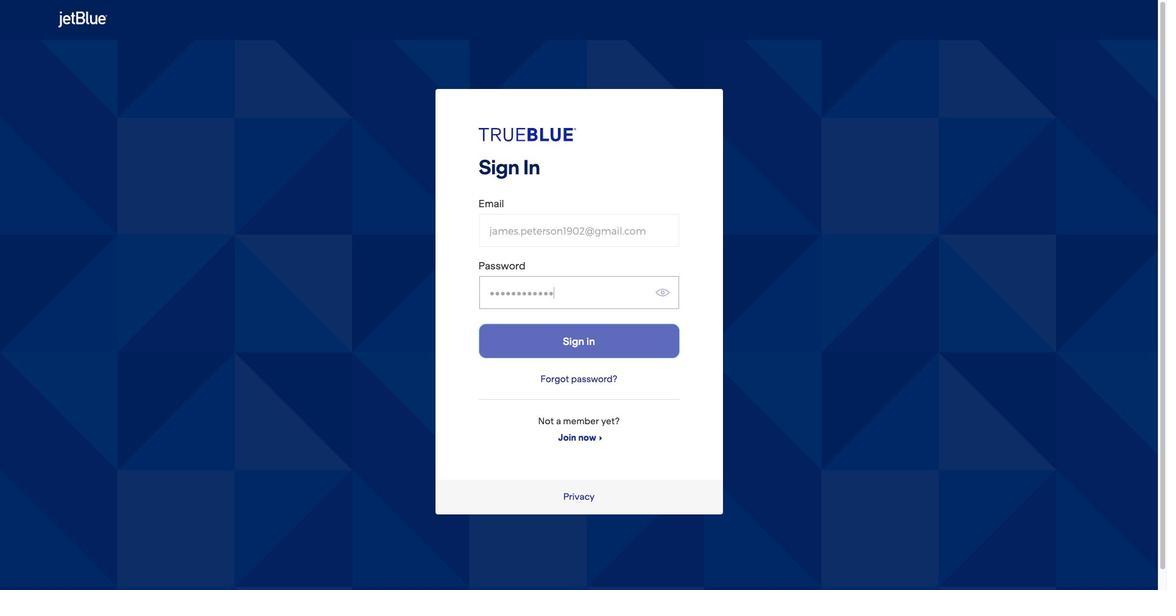 Task type: locate. For each thing, give the bounding box(es) containing it.
None submit
[[479, 324, 680, 358]]



Task type: describe. For each thing, give the bounding box(es) containing it.
jetblue home image
[[59, 10, 107, 29]]

logo image
[[479, 128, 576, 141]]



Task type: vqa. For each thing, say whether or not it's contained in the screenshot.
Depart Press DOWN ARROW key to select available dates field
no



